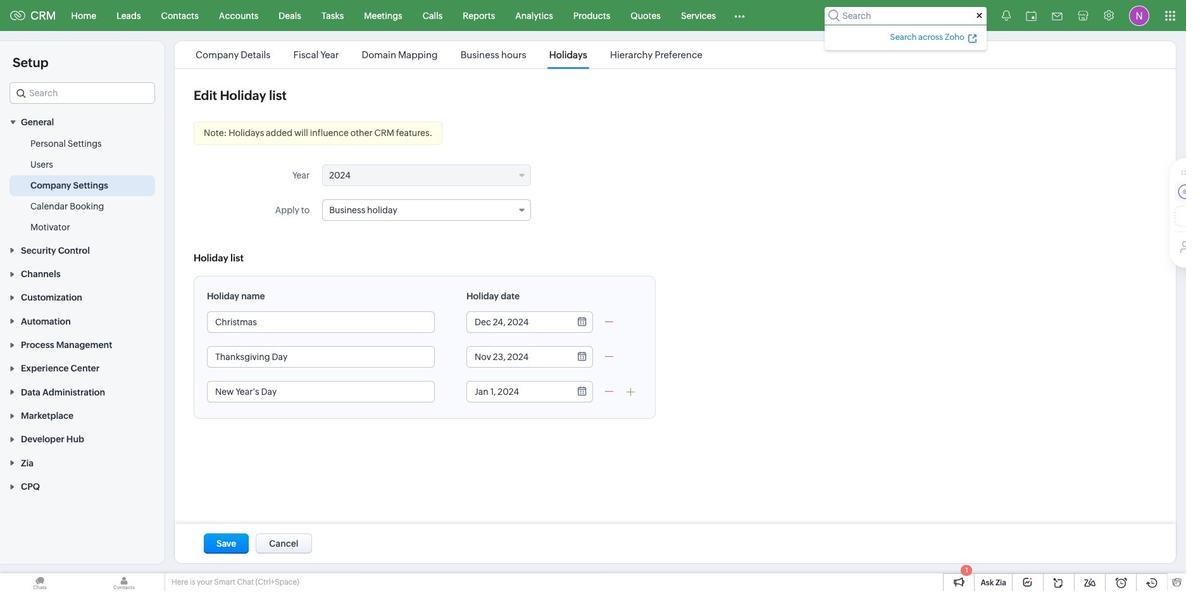 Task type: locate. For each thing, give the bounding box(es) containing it.
1 vertical spatial row
[[511, 506, 654, 523]]

0 vertical spatial holiday name text field
[[208, 312, 434, 332]]

0 vertical spatial row
[[511, 447, 528, 464]]

1 holiday name text field from the top
[[208, 312, 434, 332]]

region
[[0, 134, 165, 238]]

1 vertical spatial holiday name text field
[[208, 347, 434, 367]]

create menu image
[[971, 8, 987, 23]]

mails image
[[1052, 12, 1063, 20]]

MMM d, yyyy text field
[[467, 347, 568, 367], [467, 382, 568, 402]]

contacts image
[[84, 574, 164, 591]]

1 mmm d, yyyy text field from the top
[[467, 347, 568, 367]]

0 vertical spatial mmm d, yyyy text field
[[467, 347, 568, 367]]

Holiday name text field
[[208, 312, 434, 332], [208, 347, 434, 367]]

cell
[[511, 447, 528, 464]]

1 row from the top
[[511, 447, 528, 464]]

1 vertical spatial mmm d, yyyy text field
[[467, 382, 568, 402]]

mmm d, yyyy text field for holiday name text field
[[467, 382, 568, 402]]

2 mmm d, yyyy text field from the top
[[467, 382, 568, 402]]

create menu element
[[964, 0, 995, 31]]

profile element
[[1122, 0, 1157, 31]]

MMM d, yyyy text field
[[467, 312, 568, 332]]

row
[[511, 447, 528, 464], [511, 506, 654, 523]]

list
[[184, 41, 714, 68]]



Task type: describe. For each thing, give the bounding box(es) containing it.
mails element
[[1045, 1, 1070, 30]]

profile image
[[1129, 5, 1150, 26]]

2 holiday name text field from the top
[[208, 347, 434, 367]]

mmm d, yyyy text field for first holiday name text box from the bottom
[[467, 347, 568, 367]]

2 row from the top
[[511, 506, 654, 523]]

chats image
[[0, 574, 80, 591]]

Holiday name text field
[[208, 382, 434, 402]]



Task type: vqa. For each thing, say whether or not it's contained in the screenshot.
Search "text box"
no



